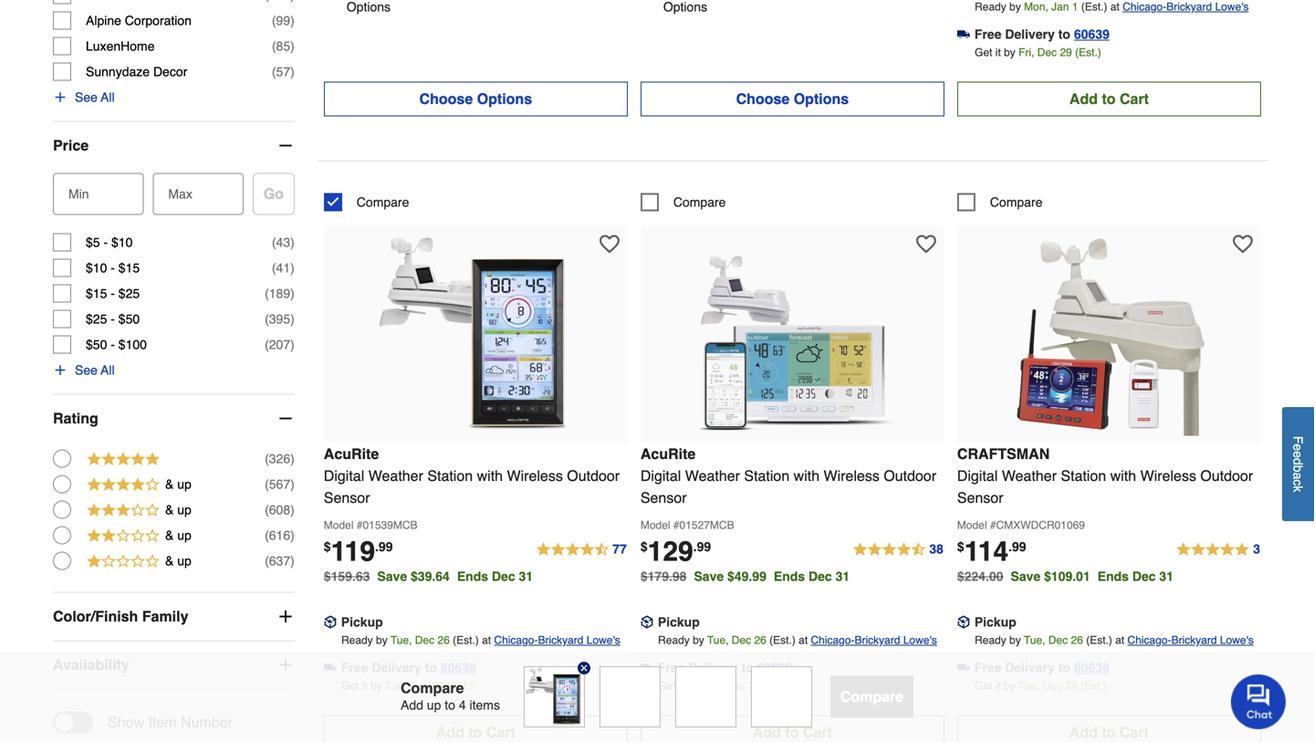 Task type: vqa. For each thing, say whether or not it's contained in the screenshot.


Task type: describe. For each thing, give the bounding box(es) containing it.
( for 207
[[265, 337, 269, 352]]

ready by mon, jan 1 (est.) at chicago-brickyard lowe's
[[975, 0, 1250, 13]]

326
[[269, 452, 291, 466]]

( 99 )
[[272, 13, 295, 28]]

3 pickup from the left
[[975, 615, 1017, 630]]

a
[[1292, 472, 1306, 479]]

jan
[[1052, 0, 1070, 13]]

item
[[148, 714, 177, 731]]

weather for 01527mcb
[[686, 467, 741, 484]]

up for ( 567 )
[[177, 477, 192, 492]]

fri,
[[1019, 46, 1035, 59]]

compare for 5005864645 element
[[357, 195, 409, 209]]

567
[[269, 477, 291, 492]]

.99 for 114
[[1009, 540, 1027, 554]]

0 vertical spatial $10
[[111, 235, 133, 250]]

all for 2nd see all button from the top of the page
[[101, 363, 115, 378]]

ends for 119
[[457, 569, 489, 584]]

up for ( 637 )
[[177, 554, 192, 569]]

to inside compare add up to 4 items
[[445, 698, 456, 713]]

) for ( 616 )
[[291, 528, 295, 543]]

2 choose from the left
[[737, 90, 790, 107]]

2 get it by tue, dec 26 (est.) from the left
[[975, 680, 1108, 693]]

sunnydaze
[[86, 64, 150, 79]]

5005892075 element
[[641, 193, 726, 211]]

$159.63 save $39.64 ends dec 31
[[324, 569, 533, 584]]

chicago- up items
[[494, 634, 538, 647]]

41
[[276, 261, 291, 275]]

ready left mon,
[[975, 0, 1007, 13]]

ends dec 31 element for 119
[[457, 569, 541, 584]]

decor
[[153, 64, 187, 79]]

& up for ( 637 )
[[165, 554, 192, 569]]

) for ( 189 )
[[291, 286, 295, 301]]

color/finish family
[[53, 608, 189, 625]]

max
[[168, 187, 193, 201]]

heart outline image
[[1234, 234, 1254, 254]]

ready down $224.00
[[975, 634, 1007, 647]]

k
[[1292, 486, 1306, 492]]

) for ( 99 )
[[291, 13, 295, 28]]

free delivery to 60639 for get it by tue, dec 26 (est.)'s pickup icon
[[341, 661, 476, 675]]

) for ( 395 )
[[291, 312, 295, 327]]

1 see from the top
[[75, 90, 98, 105]]

at down savings save $109.01 element
[[1116, 634, 1125, 647]]

f
[[1292, 436, 1306, 444]]

( 637 )
[[265, 554, 295, 569]]

( 326 )
[[265, 452, 295, 466]]

1 choose options from the left
[[420, 90, 532, 107]]

actual price $114.99 element
[[958, 536, 1027, 567]]

actual price $129.99 element
[[641, 536, 712, 567]]

plus image inside see all button
[[53, 363, 68, 378]]

show
[[108, 714, 144, 731]]

0 horizontal spatial $15
[[86, 286, 107, 301]]

number
[[181, 714, 233, 731]]

( 189 )
[[265, 286, 295, 301]]

save for 129
[[694, 569, 724, 584]]

01539mcb
[[363, 519, 418, 532]]

acurite digital weather station with wireless outdoor sensor for 01527mcb
[[641, 446, 937, 506]]

get it by tue, dec 26
[[658, 680, 761, 693]]

show item number
[[108, 714, 233, 731]]

craftsman
[[958, 446, 1050, 462]]

189
[[269, 286, 291, 301]]

4
[[459, 698, 466, 713]]

2 options from the left
[[794, 90, 849, 107]]

3 button
[[1176, 539, 1262, 561]]

( 85 )
[[272, 39, 295, 53]]

chicago- up compare button on the right
[[811, 634, 855, 647]]

( for 57
[[272, 64, 276, 79]]

1 star image
[[86, 552, 161, 573]]

129
[[648, 536, 694, 567]]

wireless for model # 01527mcb
[[824, 467, 880, 484]]

outdoor for model # 01527mcb
[[884, 467, 937, 484]]

1
[[1073, 0, 1079, 13]]

114
[[965, 536, 1009, 567]]

acurite for 01527mcb
[[641, 446, 696, 462]]

2 pickup from the left
[[658, 615, 700, 630]]

at up items
[[482, 634, 491, 647]]

acurite for 01539mcb
[[324, 446, 379, 462]]

corporation
[[125, 13, 192, 28]]

digital for cmxwdcr01069
[[958, 467, 998, 484]]

& for ( 616 )
[[165, 528, 174, 543]]

ends for 129
[[774, 569, 806, 584]]

plus image
[[53, 90, 68, 105]]

items
[[470, 698, 500, 713]]

31 for 129
[[836, 569, 850, 584]]

alpine corporation
[[86, 13, 192, 28]]

0 horizontal spatial $50
[[86, 337, 107, 352]]

77
[[613, 542, 627, 556]]

) for ( 43 )
[[291, 235, 295, 250]]

( for 41
[[272, 261, 276, 275]]

f e e d b a c k button
[[1283, 407, 1315, 521]]

29
[[1061, 46, 1073, 59]]

station for model # 01539mcb
[[428, 467, 473, 484]]

1 pickup from the left
[[341, 615, 383, 630]]

0 horizontal spatial $25
[[86, 312, 107, 327]]

$179.98 save $49.99 ends dec 31
[[641, 569, 850, 584]]

& for ( 567 )
[[165, 477, 174, 492]]

2 ready by tue, dec 26 (est.) at chicago-brickyard lowe's from the left
[[658, 634, 938, 647]]

$50 - $100
[[86, 337, 147, 352]]

$224.00 save $109.01 ends dec 31
[[958, 569, 1174, 584]]

$5 - $10
[[86, 235, 133, 250]]

( 43 )
[[272, 235, 295, 250]]

1 horizontal spatial $50
[[119, 312, 140, 327]]

43
[[276, 235, 291, 250]]

model for model # 01539mcb
[[324, 519, 354, 532]]

( 608 )
[[265, 503, 295, 517]]

get it by fri, dec 29 (est.)
[[975, 46, 1102, 59]]

# for cmxwdcr01069
[[991, 519, 997, 532]]

savings save $49.99 element
[[694, 569, 858, 584]]

$25 - $50
[[86, 312, 140, 327]]

$224.00
[[958, 569, 1004, 584]]

c
[[1292, 479, 1306, 486]]

luxenhome
[[86, 39, 155, 53]]

price
[[53, 137, 89, 154]]

actual price $119.99 element
[[324, 536, 393, 567]]

) for ( 57 )
[[291, 64, 295, 79]]

f e e d b a c k
[[1292, 436, 1306, 492]]

pickup image for get it by tue, dec 26 (est.)
[[324, 616, 337, 629]]

207
[[269, 337, 291, 352]]

119
[[331, 536, 375, 567]]

2 see all from the top
[[75, 363, 115, 378]]

$49.99
[[728, 569, 767, 584]]

& for ( 637 )
[[165, 554, 174, 569]]

616
[[269, 528, 291, 543]]

at right 1
[[1111, 0, 1120, 13]]

compare for compare button on the right
[[841, 689, 904, 705]]

save for 114
[[1011, 569, 1041, 584]]

4 stars image
[[86, 475, 161, 496]]

truck filled image
[[641, 662, 654, 674]]

( 616 )
[[265, 528, 295, 543]]

1 acurite digital weather station with wireless outdoor sensor image from the left
[[376, 235, 577, 436]]

d
[[1292, 458, 1306, 465]]

637
[[269, 554, 291, 569]]

with for model # 01539mcb
[[477, 467, 503, 484]]

ends dec 31 element for 129
[[774, 569, 858, 584]]

alpine
[[86, 13, 121, 28]]

min
[[68, 187, 89, 201]]

99
[[276, 13, 291, 28]]

$179.98
[[641, 569, 687, 584]]

weather for cmxwdcr01069
[[1002, 467, 1057, 484]]

compare for 5005864649 element
[[991, 195, 1043, 209]]

# for 01527mcb
[[674, 519, 680, 532]]

) for ( 567 )
[[291, 477, 295, 492]]

1 see all button from the top
[[53, 88, 115, 106]]

with for model # 01527mcb
[[794, 467, 820, 484]]

& up for ( 616 )
[[165, 528, 192, 543]]

2 acurite digital weather station with wireless outdoor sensor image from the left
[[693, 235, 893, 436]]

option group containing (
[[53, 446, 295, 574]]

pickup image
[[958, 616, 971, 629]]

was price $179.98 element
[[641, 565, 694, 584]]

& up for ( 608 )
[[165, 503, 192, 517]]

- for $50
[[111, 337, 115, 352]]

sunnydaze decor
[[86, 64, 187, 79]]

price button
[[53, 122, 295, 169]]

0 vertical spatial 5 stars image
[[86, 450, 161, 471]]

3
[[1254, 542, 1261, 556]]

$109.01
[[1045, 569, 1091, 584]]

digital for 01539mcb
[[324, 467, 365, 484]]

5 stars image containing 3
[[1176, 539, 1262, 561]]

77 button
[[535, 539, 628, 561]]

compare for 5005892075 element
[[674, 195, 726, 209]]

4.5 stars image for 129
[[852, 539, 945, 561]]

2 choose options from the left
[[737, 90, 849, 107]]

( 567 )
[[265, 477, 295, 492]]

model # 01527mcb
[[641, 519, 735, 532]]

station for model # cmxwdcr01069
[[1062, 467, 1107, 484]]



Task type: locate. For each thing, give the bounding box(es) containing it.
- left $100
[[111, 337, 115, 352]]

1 horizontal spatial choose
[[737, 90, 790, 107]]

pickup down the $159.63
[[341, 615, 383, 630]]

with
[[477, 467, 503, 484], [794, 467, 820, 484], [1111, 467, 1137, 484]]

all for second see all button from the bottom
[[101, 90, 115, 105]]

4 & from the top
[[165, 554, 174, 569]]

.99 inside $ 114 .99
[[1009, 540, 1027, 554]]

1 horizontal spatial options
[[794, 90, 849, 107]]

0 horizontal spatial acurite digital weather station with wireless outdoor sensor
[[324, 446, 620, 506]]

13 ) from the top
[[291, 554, 295, 569]]

1 choose options link from the left
[[324, 82, 628, 116]]

2 ends dec 31 element from the left
[[774, 569, 858, 584]]

2 horizontal spatial station
[[1062, 467, 1107, 484]]

1 horizontal spatial choose options link
[[641, 82, 945, 116]]

2 acurite from the left
[[641, 446, 696, 462]]

( up ( 207 )
[[265, 312, 269, 327]]

# up actual price $129.99 element
[[674, 519, 680, 532]]

5 stars image
[[86, 450, 161, 471], [1176, 539, 1262, 561]]

station inside the craftsman digital weather station with wireless outdoor sensor
[[1062, 467, 1107, 484]]

wireless up 38 button
[[824, 467, 880, 484]]

2 with from the left
[[794, 467, 820, 484]]

weather up the 01527mcb
[[686, 467, 741, 484]]

savings save $109.01 element
[[1011, 569, 1182, 584]]

( up ( 616 )
[[265, 503, 269, 517]]

0 vertical spatial see
[[75, 90, 98, 105]]

2 horizontal spatial $
[[958, 540, 965, 554]]

e
[[1292, 444, 1306, 451], [1292, 451, 1306, 458]]

& up for ( 567 )
[[165, 477, 192, 492]]

) up ( 616 )
[[291, 503, 295, 517]]

1 # from the left
[[357, 519, 363, 532]]

1 horizontal spatial acurite digital weather station with wireless outdoor sensor image
[[693, 235, 893, 436]]

up right the 3 stars image
[[177, 503, 192, 517]]

0 horizontal spatial weather
[[369, 467, 424, 484]]

all down sunnydaze
[[101, 90, 115, 105]]

1 acurite digital weather station with wireless outdoor sensor from the left
[[324, 446, 620, 506]]

weather for 01539mcb
[[369, 467, 424, 484]]

.99 for 129
[[694, 540, 712, 554]]

2 & from the top
[[165, 503, 174, 517]]

outdoor for model # 01539mcb
[[567, 467, 620, 484]]

save left $39.64
[[378, 569, 407, 584]]

1 horizontal spatial get it by tue, dec 26 (est.)
[[975, 680, 1108, 693]]

2 horizontal spatial 31
[[1160, 569, 1174, 584]]

truck filled image
[[958, 28, 971, 41], [324, 662, 337, 674], [958, 662, 971, 674]]

( for 608
[[265, 503, 269, 517]]

-
[[104, 235, 108, 250], [111, 261, 115, 275], [111, 286, 115, 301], [111, 312, 115, 327], [111, 337, 115, 352]]

1 pickup image from the left
[[324, 616, 337, 629]]

- right $5
[[104, 235, 108, 250]]

2 horizontal spatial sensor
[[958, 489, 1004, 506]]

3 # from the left
[[991, 519, 997, 532]]

model for model # cmxwdcr01069
[[958, 519, 988, 532]]

) down the ( 41 )
[[291, 286, 295, 301]]

acurite digital weather station with wireless outdoor sensor image
[[376, 235, 577, 436], [693, 235, 893, 436]]

0 vertical spatial plus image
[[53, 363, 68, 378]]

( for 85
[[272, 39, 276, 53]]

outdoor inside the craftsman digital weather station with wireless outdoor sensor
[[1201, 467, 1254, 484]]

compare inside 5005864649 element
[[991, 195, 1043, 209]]

$ 129 .99
[[641, 536, 712, 567]]

31 for 114
[[1160, 569, 1174, 584]]

11 ) from the top
[[291, 503, 295, 517]]

& up right 4 stars image
[[165, 477, 192, 492]]

digital inside the craftsman digital weather station with wireless outdoor sensor
[[958, 467, 998, 484]]

( for 43
[[272, 235, 276, 250]]

model for model # 01527mcb
[[641, 519, 671, 532]]

38 button
[[852, 539, 945, 561]]

5 ) from the top
[[291, 261, 295, 275]]

( up ( 608 )
[[265, 477, 269, 492]]

0 horizontal spatial .99
[[375, 540, 393, 554]]

model up 114
[[958, 519, 988, 532]]

1 horizontal spatial $10
[[111, 235, 133, 250]]

$ 114 .99
[[958, 536, 1027, 567]]

3 station from the left
[[1062, 467, 1107, 484]]

$ right 38
[[958, 540, 965, 554]]

sensor
[[324, 489, 370, 506], [641, 489, 687, 506], [958, 489, 1004, 506]]

wireless inside the craftsman digital weather station with wireless outdoor sensor
[[1141, 467, 1197, 484]]

01527mcb
[[680, 519, 735, 532]]

2 horizontal spatial weather
[[1002, 467, 1057, 484]]

1 31 from the left
[[519, 569, 533, 584]]

pickup image for get it by tue, dec 26
[[641, 616, 654, 629]]

$ for 119
[[324, 540, 331, 554]]

was price $159.63 element
[[324, 565, 378, 584]]

digital for 01527mcb
[[641, 467, 682, 484]]

mon,
[[1025, 0, 1049, 13]]

) up ( 57 )
[[291, 39, 295, 53]]

model up 119
[[324, 519, 354, 532]]

3 save from the left
[[1011, 569, 1041, 584]]

8 ) from the top
[[291, 337, 295, 352]]

) down ( 608 )
[[291, 528, 295, 543]]

1 horizontal spatial ready by tue, dec 26 (est.) at chicago-brickyard lowe's
[[658, 634, 938, 647]]

minus image
[[277, 137, 295, 155]]

sensor for 01539mcb
[[324, 489, 370, 506]]

( up 395
[[265, 286, 269, 301]]

ready up get it by tue, dec 26
[[658, 634, 690, 647]]

free delivery to 60639 for get it by tue, dec 26 pickup icon
[[658, 661, 793, 675]]

1 vertical spatial $50
[[86, 337, 107, 352]]

sensor for 01527mcb
[[641, 489, 687, 506]]

1 vertical spatial see all button
[[53, 361, 115, 379]]

0 horizontal spatial digital
[[324, 467, 365, 484]]

1 weather from the left
[[369, 467, 424, 484]]

) down 85
[[291, 64, 295, 79]]

up inside compare add up to 4 items
[[427, 698, 441, 713]]

see all down sunnydaze
[[75, 90, 115, 105]]

3 stars image
[[86, 501, 161, 522]]

0 horizontal spatial get it by tue, dec 26 (est.)
[[342, 680, 474, 693]]

1 horizontal spatial sensor
[[641, 489, 687, 506]]

go
[[264, 185, 284, 202]]

b
[[1292, 465, 1306, 472]]

ready by tue, dec 26 (est.) at chicago-brickyard lowe's down savings save $109.01 element
[[975, 634, 1255, 647]]

with inside the craftsman digital weather station with wireless outdoor sensor
[[1111, 467, 1137, 484]]

chat invite button image
[[1232, 674, 1288, 730]]

plus image inside availability button
[[277, 656, 295, 674]]

1 vertical spatial plus image
[[277, 608, 295, 626]]

craftsman digital weather station with wireless outdoor sensor image
[[1009, 235, 1210, 436]]

option group
[[53, 446, 295, 574]]

# up $ 114 .99
[[991, 519, 997, 532]]

1 horizontal spatial heart outline image
[[917, 234, 937, 254]]

1 horizontal spatial outdoor
[[884, 467, 937, 484]]

sensor for cmxwdcr01069
[[958, 489, 1004, 506]]

0 horizontal spatial choose
[[420, 90, 473, 107]]

compare
[[357, 195, 409, 209], [674, 195, 726, 209], [991, 195, 1043, 209], [401, 680, 464, 697], [841, 689, 904, 705]]

1 .99 from the left
[[375, 540, 393, 554]]

3 outdoor from the left
[[1201, 467, 1254, 484]]

( down 85
[[272, 64, 276, 79]]

ends
[[457, 569, 489, 584], [774, 569, 806, 584], [1098, 569, 1130, 584]]

chicago- down savings save $109.01 element
[[1128, 634, 1172, 647]]

( up '( 567 )'
[[265, 452, 269, 466]]

9 ) from the top
[[291, 452, 295, 466]]

0 vertical spatial see all button
[[53, 88, 115, 106]]

1 horizontal spatial $
[[641, 540, 648, 554]]

2 model from the left
[[641, 519, 671, 532]]

wireless up 77 button
[[507, 467, 563, 484]]

$ right 77
[[641, 540, 648, 554]]

# for 01539mcb
[[357, 519, 363, 532]]

2 & up from the top
[[165, 503, 192, 517]]

2 choose options link from the left
[[641, 82, 945, 116]]

$25
[[119, 286, 140, 301], [86, 312, 107, 327]]

0 horizontal spatial wireless
[[507, 467, 563, 484]]

2 sensor from the left
[[641, 489, 687, 506]]

$39.64
[[411, 569, 450, 584]]

$10 up $10 - $15
[[111, 235, 133, 250]]

3 & up from the top
[[165, 528, 192, 543]]

0 horizontal spatial pickup image
[[324, 616, 337, 629]]

tue,
[[391, 634, 412, 647], [708, 634, 729, 647], [1025, 634, 1046, 647], [385, 680, 407, 693], [702, 680, 724, 693], [1019, 680, 1041, 693]]

ends dec 31 element
[[457, 569, 541, 584], [774, 569, 858, 584], [1098, 569, 1182, 584]]

$25 down the $15 - $25
[[86, 312, 107, 327]]

wireless up 3 button
[[1141, 467, 1197, 484]]

1 horizontal spatial ends dec 31 element
[[774, 569, 858, 584]]

chicago-brickyard lowe's button
[[1123, 0, 1250, 16], [494, 631, 621, 650], [811, 631, 938, 650], [1128, 631, 1255, 650]]

0 horizontal spatial acurite digital weather station with wireless outdoor sensor image
[[376, 235, 577, 436]]

ends dec 31 element right $39.64
[[457, 569, 541, 584]]

plus image for color/finish family
[[277, 608, 295, 626]]

0 vertical spatial $15
[[119, 261, 140, 275]]

$15 - $25
[[86, 286, 140, 301]]

1 vertical spatial $10
[[86, 261, 107, 275]]

2 acurite digital weather station with wireless outdoor sensor from the left
[[641, 446, 937, 506]]

color/finish family button
[[53, 593, 295, 641]]

see all button down $50 - $100
[[53, 361, 115, 379]]

1 acurite from the left
[[324, 446, 379, 462]]

2 e from the top
[[1292, 451, 1306, 458]]

1 ends dec 31 element from the left
[[457, 569, 541, 584]]

1 see all from the top
[[75, 90, 115, 105]]

outdoor left a
[[1201, 467, 1254, 484]]

model # 01539mcb
[[324, 519, 418, 532]]

2 station from the left
[[745, 467, 790, 484]]

ready by tue, dec 26 (est.) at chicago-brickyard lowe's
[[342, 634, 621, 647], [658, 634, 938, 647], [975, 634, 1255, 647]]

2 outdoor from the left
[[884, 467, 937, 484]]

38
[[930, 542, 944, 556]]

2 heart outline image from the left
[[917, 234, 937, 254]]

0 horizontal spatial acurite
[[324, 446, 379, 462]]

all down $50 - $100
[[101, 363, 115, 378]]

& up right 2 stars image in the left of the page
[[165, 528, 192, 543]]

0 horizontal spatial 31
[[519, 569, 533, 584]]

2 weather from the left
[[686, 467, 741, 484]]

& right the 3 stars image
[[165, 503, 174, 517]]

) for ( 207 )
[[291, 337, 295, 352]]

) up the 41
[[291, 235, 295, 250]]

up for ( 608 )
[[177, 503, 192, 517]]

2 vertical spatial plus image
[[277, 656, 295, 674]]

0 horizontal spatial with
[[477, 467, 503, 484]]

& up right 1 star image on the left bottom of the page
[[165, 554, 192, 569]]

& right 2 stars image in the left of the page
[[165, 528, 174, 543]]

see all button
[[53, 88, 115, 106], [53, 361, 115, 379]]

3 ends from the left
[[1098, 569, 1130, 584]]

) down ( 616 )
[[291, 554, 295, 569]]

( down ( 395 )
[[265, 337, 269, 352]]

2 31 from the left
[[836, 569, 850, 584]]

2 ends from the left
[[774, 569, 806, 584]]

acurite up model # 01527mcb
[[641, 446, 696, 462]]

see right plus image
[[75, 90, 98, 105]]

1 with from the left
[[477, 467, 503, 484]]

) for ( 85 )
[[291, 39, 295, 53]]

cmxwdcr01069
[[997, 519, 1086, 532]]

outdoor for model # cmxwdcr01069
[[1201, 467, 1254, 484]]

( 395 )
[[265, 312, 295, 327]]

- down the $15 - $25
[[111, 312, 115, 327]]

7 ) from the top
[[291, 312, 295, 327]]

4.5 stars image
[[535, 539, 628, 561], [852, 539, 945, 561]]

ends dec 31 element right $109.01
[[1098, 569, 1182, 584]]

weather
[[369, 467, 424, 484], [686, 467, 741, 484], [1002, 467, 1057, 484]]

- for $5
[[104, 235, 108, 250]]

1 horizontal spatial digital
[[641, 467, 682, 484]]

heart outline image
[[600, 234, 620, 254], [917, 234, 937, 254]]

2 all from the top
[[101, 363, 115, 378]]

( down ( 616 )
[[265, 554, 269, 569]]

1 save from the left
[[378, 569, 407, 584]]

10 ) from the top
[[291, 477, 295, 492]]

0 horizontal spatial ends
[[457, 569, 489, 584]]

ends dec 31 element for 114
[[1098, 569, 1182, 584]]

3 & from the top
[[165, 528, 174, 543]]

outdoor
[[567, 467, 620, 484], [884, 467, 937, 484], [1201, 467, 1254, 484]]

availability
[[53, 657, 130, 674]]

go button
[[253, 173, 295, 215]]

# up actual price $119.99 element
[[357, 519, 363, 532]]

pickup image up truck filled image
[[641, 616, 654, 629]]

0 vertical spatial all
[[101, 90, 115, 105]]

model # cmxwdcr01069
[[958, 519, 1086, 532]]

ends for 114
[[1098, 569, 1130, 584]]

1 horizontal spatial with
[[794, 467, 820, 484]]

show item number element
[[53, 712, 233, 734]]

& for ( 608 )
[[165, 503, 174, 517]]

31
[[519, 569, 533, 584], [836, 569, 850, 584], [1160, 569, 1174, 584]]

.99 inside $ 119 .99
[[375, 540, 393, 554]]

2 horizontal spatial with
[[1111, 467, 1137, 484]]

- for $15
[[111, 286, 115, 301]]

2 see from the top
[[75, 363, 98, 378]]

up up color/finish family button
[[177, 554, 192, 569]]

0 horizontal spatial save
[[378, 569, 407, 584]]

) up ( 608 )
[[291, 477, 295, 492]]

4 & up from the top
[[165, 554, 192, 569]]

& right 4 stars image
[[165, 477, 174, 492]]

.99 inside the $ 129 .99
[[694, 540, 712, 554]]

$ for 129
[[641, 540, 648, 554]]

pickup
[[341, 615, 383, 630], [658, 615, 700, 630], [975, 615, 1017, 630]]

1 horizontal spatial $25
[[119, 286, 140, 301]]

plus image for availability
[[277, 656, 295, 674]]

2 # from the left
[[674, 519, 680, 532]]

1 heart outline image from the left
[[600, 234, 620, 254]]

wireless for model # 01539mcb
[[507, 467, 563, 484]]

2 $ from the left
[[641, 540, 648, 554]]

2 horizontal spatial ends dec 31 element
[[1098, 569, 1182, 584]]

1 sensor from the left
[[324, 489, 370, 506]]

craftsman digital weather station with wireless outdoor sensor
[[958, 446, 1254, 506]]

1 horizontal spatial ends
[[774, 569, 806, 584]]

4 ) from the top
[[291, 235, 295, 250]]

see all button down sunnydaze
[[53, 88, 115, 106]]

0 horizontal spatial model
[[324, 519, 354, 532]]

( for 616
[[265, 528, 269, 543]]

1 horizontal spatial choose options
[[737, 90, 849, 107]]

( for 326
[[265, 452, 269, 466]]

1 horizontal spatial $15
[[119, 261, 140, 275]]

plus image
[[53, 363, 68, 378], [277, 608, 295, 626], [277, 656, 295, 674]]

0 horizontal spatial $
[[324, 540, 331, 554]]

plus image inside color/finish family button
[[277, 608, 295, 626]]

at down "savings save $49.99" element
[[799, 634, 808, 647]]

up for ( 616 )
[[177, 528, 192, 543]]

$5
[[86, 235, 100, 250]]

rating button
[[53, 395, 295, 443]]

1 options from the left
[[477, 90, 532, 107]]

compare add up to 4 items
[[401, 680, 500, 713]]

2 horizontal spatial .99
[[1009, 540, 1027, 554]]

608
[[269, 503, 291, 517]]

acurite digital weather station with wireless outdoor sensor for 01539mcb
[[324, 446, 620, 506]]

) for ( 637 )
[[291, 554, 295, 569]]

2 horizontal spatial outdoor
[[1201, 467, 1254, 484]]

save left $49.99
[[694, 569, 724, 584]]

dec
[[1038, 46, 1058, 59], [492, 569, 516, 584], [809, 569, 833, 584], [1133, 569, 1157, 584], [415, 634, 435, 647], [732, 634, 752, 647], [1049, 634, 1069, 647], [410, 680, 429, 693], [727, 680, 746, 693], [1044, 680, 1063, 693]]

color/finish
[[53, 608, 138, 625]]

3 $ from the left
[[958, 540, 965, 554]]

1 $ from the left
[[324, 540, 331, 554]]

ready by tue, dec 26 (est.) at chicago-brickyard lowe's down "savings save $49.99" element
[[658, 634, 938, 647]]

#
[[357, 519, 363, 532], [674, 519, 680, 532], [991, 519, 997, 532]]

delivery
[[1006, 27, 1055, 41], [372, 661, 422, 675], [689, 661, 739, 675], [1006, 661, 1055, 675]]

4.5 stars image left 129
[[535, 539, 628, 561]]

with for model # cmxwdcr01069
[[1111, 467, 1137, 484]]

1 wireless from the left
[[507, 467, 563, 484]]

2 ) from the top
[[291, 39, 295, 53]]

1 station from the left
[[428, 467, 473, 484]]

- for $10
[[111, 261, 115, 275]]

1 horizontal spatial wireless
[[824, 467, 880, 484]]

2 stars image
[[86, 527, 161, 548]]

3 weather from the left
[[1002, 467, 1057, 484]]

5005864649 element
[[958, 193, 1043, 211]]

) for ( 326 )
[[291, 452, 295, 466]]

it
[[996, 46, 1002, 59], [362, 680, 368, 693], [679, 680, 685, 693], [996, 680, 1002, 693]]

digital up model # 01539mcb
[[324, 467, 365, 484]]

wireless
[[507, 467, 563, 484], [824, 467, 880, 484], [1141, 467, 1197, 484]]

compare inside 5005892075 element
[[674, 195, 726, 209]]

4.5 stars image for 119
[[535, 539, 628, 561]]

3 digital from the left
[[958, 467, 998, 484]]

( for 567
[[265, 477, 269, 492]]

1 4.5 stars image from the left
[[535, 539, 628, 561]]

0 horizontal spatial choose options link
[[324, 82, 628, 116]]

1 model from the left
[[324, 519, 354, 532]]

4.5 stars image containing 38
[[852, 539, 945, 561]]

( down ( 608 )
[[265, 528, 269, 543]]

1 vertical spatial see all
[[75, 363, 115, 378]]

sensor inside the craftsman digital weather station with wireless outdoor sensor
[[958, 489, 1004, 506]]

0 horizontal spatial $10
[[86, 261, 107, 275]]

1 horizontal spatial .99
[[694, 540, 712, 554]]

compare button
[[831, 676, 914, 718]]

all
[[101, 90, 115, 105], [101, 363, 115, 378]]

2 horizontal spatial ready by tue, dec 26 (est.) at chicago-brickyard lowe's
[[975, 634, 1255, 647]]

station for model # 01527mcb
[[745, 467, 790, 484]]

3 wireless from the left
[[1141, 467, 1197, 484]]

add inside compare add up to 4 items
[[401, 698, 424, 713]]

( 207 )
[[265, 337, 295, 352]]

save for 119
[[378, 569, 407, 584]]

$15 up the $15 - $25
[[119, 261, 140, 275]]

2 horizontal spatial wireless
[[1141, 467, 1197, 484]]

ready down the $159.63
[[342, 634, 373, 647]]

see all down $50 - $100
[[75, 363, 115, 378]]

( up the 41
[[272, 235, 276, 250]]

0 horizontal spatial options
[[477, 90, 532, 107]]

4.5 stars image containing 77
[[535, 539, 628, 561]]

( 57 )
[[272, 64, 295, 79]]

1 vertical spatial 5 stars image
[[1176, 539, 1262, 561]]

1 horizontal spatial pickup image
[[641, 616, 654, 629]]

$ for 114
[[958, 540, 965, 554]]

outdoor up 38 button
[[884, 467, 937, 484]]

- for $25
[[111, 312, 115, 327]]

compare inside button
[[841, 689, 904, 705]]

1 choose from the left
[[420, 90, 473, 107]]

.99 down "model # cmxwdcr01069" on the bottom right of page
[[1009, 540, 1027, 554]]

save left $109.01
[[1011, 569, 1041, 584]]

acurite right '( 326 )'
[[324, 446, 379, 462]]

2 4.5 stars image from the left
[[852, 539, 945, 561]]

was price $224.00 element
[[958, 565, 1011, 584]]

(
[[272, 13, 276, 28], [272, 39, 276, 53], [272, 64, 276, 79], [272, 235, 276, 250], [272, 261, 276, 275], [265, 286, 269, 301], [265, 312, 269, 327], [265, 337, 269, 352], [265, 452, 269, 466], [265, 477, 269, 492], [265, 503, 269, 517], [265, 528, 269, 543], [265, 554, 269, 569]]

2 horizontal spatial #
[[991, 519, 997, 532]]

to
[[1059, 27, 1071, 41], [1103, 90, 1116, 107], [425, 661, 437, 675], [742, 661, 754, 675], [1059, 661, 1071, 675], [445, 698, 456, 713], [469, 724, 483, 741], [786, 724, 799, 741], [1103, 724, 1116, 741]]

1 all from the top
[[101, 90, 115, 105]]

31 for 119
[[519, 569, 533, 584]]

1 vertical spatial $25
[[86, 312, 107, 327]]

e up d
[[1292, 444, 1306, 451]]

free delivery to 60639 for pickup image
[[975, 661, 1110, 675]]

0 horizontal spatial outdoor
[[567, 467, 620, 484]]

2 .99 from the left
[[694, 540, 712, 554]]

1 e from the top
[[1292, 444, 1306, 451]]

60639
[[1075, 27, 1110, 41], [441, 661, 476, 675], [758, 661, 793, 675], [1075, 661, 1110, 675]]

acurite
[[324, 446, 379, 462], [641, 446, 696, 462]]

by
[[1010, 0, 1022, 13], [1005, 46, 1016, 59], [376, 634, 388, 647], [693, 634, 705, 647], [1010, 634, 1022, 647], [371, 680, 382, 693], [688, 680, 699, 693], [1005, 680, 1016, 693]]

pickup right pickup image
[[975, 615, 1017, 630]]

2 horizontal spatial save
[[1011, 569, 1041, 584]]

$159.63
[[324, 569, 370, 584]]

1 get it by tue, dec 26 (est.) from the left
[[342, 680, 474, 693]]

ends dec 31 element right $49.99
[[774, 569, 858, 584]]

.99
[[375, 540, 393, 554], [694, 540, 712, 554], [1009, 540, 1027, 554]]

0 horizontal spatial heart outline image
[[600, 234, 620, 254]]

5005864645 element
[[324, 193, 409, 211]]

1 vertical spatial all
[[101, 363, 115, 378]]

1 horizontal spatial station
[[745, 467, 790, 484]]

( for 189
[[265, 286, 269, 301]]

sensor up model # 01539mcb
[[324, 489, 370, 506]]

digital down craftsman
[[958, 467, 998, 484]]

395
[[269, 312, 291, 327]]

- up the $15 - $25
[[111, 261, 115, 275]]

1 ) from the top
[[291, 13, 295, 28]]

options
[[477, 90, 532, 107], [794, 90, 849, 107]]

3 model from the left
[[958, 519, 988, 532]]

0 vertical spatial $25
[[119, 286, 140, 301]]

1 & from the top
[[165, 477, 174, 492]]

outdoor up 77 button
[[567, 467, 620, 484]]

( up 189
[[272, 261, 276, 275]]

0 horizontal spatial choose options
[[420, 90, 532, 107]]

0 horizontal spatial #
[[357, 519, 363, 532]]

$ inside $ 119 .99
[[324, 540, 331, 554]]

2 wireless from the left
[[824, 467, 880, 484]]

$ inside $ 114 .99
[[958, 540, 965, 554]]

1 horizontal spatial #
[[674, 519, 680, 532]]

$50 up $100
[[119, 312, 140, 327]]

pickup down "$179.98" at the bottom of page
[[658, 615, 700, 630]]

up right 2 stars image in the left of the page
[[177, 528, 192, 543]]

1 horizontal spatial weather
[[686, 467, 741, 484]]

2 horizontal spatial pickup
[[975, 615, 1017, 630]]

sensor up model # 01527mcb
[[641, 489, 687, 506]]

) for ( 608 )
[[291, 503, 295, 517]]

0 vertical spatial see all
[[75, 90, 115, 105]]

0 horizontal spatial 4.5 stars image
[[535, 539, 628, 561]]

compare inside compare add up to 4 items
[[401, 680, 464, 697]]

1 ready by tue, dec 26 (est.) at chicago-brickyard lowe's from the left
[[342, 634, 621, 647]]

1 horizontal spatial acurite
[[641, 446, 696, 462]]

2 see all button from the top
[[53, 361, 115, 379]]

( for 99
[[272, 13, 276, 28]]

) up '( 567 )'
[[291, 452, 295, 466]]

compare inside 5005864645 element
[[357, 195, 409, 209]]

2 horizontal spatial model
[[958, 519, 988, 532]]

6 ) from the top
[[291, 286, 295, 301]]

2 save from the left
[[694, 569, 724, 584]]

3 with from the left
[[1111, 467, 1137, 484]]

$50 down $25 - $50
[[86, 337, 107, 352]]

ready
[[975, 0, 1007, 13], [342, 634, 373, 647], [658, 634, 690, 647], [975, 634, 1007, 647]]

2 horizontal spatial ends
[[1098, 569, 1130, 584]]

1 vertical spatial see
[[75, 363, 98, 378]]

$ 119 .99
[[324, 536, 393, 567]]

pickup image down the $159.63
[[324, 616, 337, 629]]

$ inside the $ 129 .99
[[641, 540, 648, 554]]

1 horizontal spatial 31
[[836, 569, 850, 584]]

chicago- right 1
[[1123, 0, 1167, 13]]

( for 637
[[265, 554, 269, 569]]

3 .99 from the left
[[1009, 540, 1027, 554]]

0 horizontal spatial 5 stars image
[[86, 450, 161, 471]]

weather inside the craftsman digital weather station with wireless outdoor sensor
[[1002, 467, 1057, 484]]

1 digital from the left
[[324, 467, 365, 484]]

$100
[[119, 337, 147, 352]]

( for 395
[[265, 312, 269, 327]]

3 ) from the top
[[291, 64, 295, 79]]

see down $50 - $100
[[75, 363, 98, 378]]

- up $25 - $50
[[111, 286, 115, 301]]

up left the 4
[[427, 698, 441, 713]]

remove this product image
[[578, 662, 591, 675]]

chicago-
[[1123, 0, 1167, 13], [494, 634, 538, 647], [811, 634, 855, 647], [1128, 634, 1172, 647]]

0 horizontal spatial ready by tue, dec 26 (est.) at chicago-brickyard lowe's
[[342, 634, 621, 647]]

57
[[276, 64, 291, 79]]

at
[[1111, 0, 1120, 13], [482, 634, 491, 647], [799, 634, 808, 647], [1116, 634, 1125, 647]]

ready by tue, dec 26 (est.) at chicago-brickyard lowe's up compare add up to 4 items
[[342, 634, 621, 647]]

rating
[[53, 410, 98, 427]]

3 ends dec 31 element from the left
[[1098, 569, 1182, 584]]

pickup image
[[324, 616, 337, 629], [641, 616, 654, 629]]

1 horizontal spatial 4.5 stars image
[[852, 539, 945, 561]]

wireless for model # cmxwdcr01069
[[1141, 467, 1197, 484]]

brickyard
[[1167, 0, 1213, 13], [538, 634, 584, 647], [855, 634, 901, 647], [1172, 634, 1218, 647]]

ends right $109.01
[[1098, 569, 1130, 584]]

see
[[75, 90, 98, 105], [75, 363, 98, 378]]

2 horizontal spatial digital
[[958, 467, 998, 484]]

1 & up from the top
[[165, 477, 192, 492]]

( 41 )
[[272, 261, 295, 275]]

1 outdoor from the left
[[567, 467, 620, 484]]

1 horizontal spatial 5 stars image
[[1176, 539, 1262, 561]]

.99 down 01539mcb
[[375, 540, 393, 554]]

digital up model # 01527mcb
[[641, 467, 682, 484]]

1 horizontal spatial acurite digital weather station with wireless outdoor sensor
[[641, 446, 937, 506]]

.99 for 119
[[375, 540, 393, 554]]

$10 - $15
[[86, 261, 140, 275]]

3 ready by tue, dec 26 (est.) at chicago-brickyard lowe's from the left
[[975, 634, 1255, 647]]

1 horizontal spatial save
[[694, 569, 724, 584]]

85
[[276, 39, 291, 53]]

1 ends from the left
[[457, 569, 489, 584]]

1 horizontal spatial model
[[641, 519, 671, 532]]

1 horizontal spatial pickup
[[658, 615, 700, 630]]

minus image
[[277, 410, 295, 428]]

acurite digital weather station with wireless outdoor sensor
[[324, 446, 620, 506], [641, 446, 937, 506]]

2 pickup image from the left
[[641, 616, 654, 629]]

) down ( 43 )
[[291, 261, 295, 275]]

free
[[975, 27, 1002, 41], [341, 661, 368, 675], [658, 661, 685, 675], [975, 661, 1002, 675]]

) for ( 41 )
[[291, 261, 295, 275]]

0 horizontal spatial ends dec 31 element
[[457, 569, 541, 584]]

savings save $39.64 element
[[378, 569, 541, 584]]

) up ( 207 )
[[291, 312, 295, 327]]

12 ) from the top
[[291, 528, 295, 543]]

0 vertical spatial $50
[[119, 312, 140, 327]]



